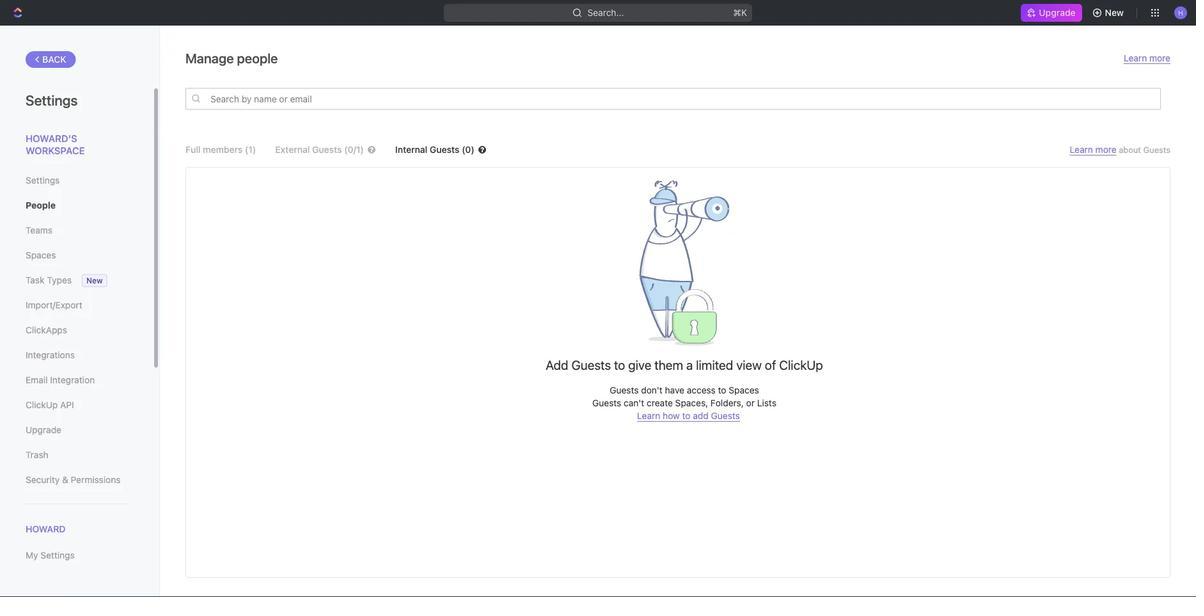 Task type: describe. For each thing, give the bounding box(es) containing it.
external
[[275, 144, 310, 155]]

access
[[687, 385, 716, 396]]

howard
[[26, 524, 66, 534]]

back link
[[26, 51, 76, 68]]

teams link
[[26, 220, 127, 241]]

guests down the folders,
[[711, 411, 740, 421]]

import/export link
[[26, 294, 127, 316]]

view
[[737, 357, 762, 372]]

learn for learn more about guests
[[1071, 144, 1094, 155]]

(0)
[[462, 144, 475, 155]]

can't
[[624, 398, 645, 408]]

search...
[[588, 7, 624, 18]]

guests left (0)
[[430, 144, 460, 155]]

email integration
[[26, 375, 95, 385]]

learn more about guests
[[1071, 144, 1171, 155]]

(0/1)
[[344, 144, 364, 155]]

give
[[629, 357, 652, 372]]

1 vertical spatial settings
[[26, 175, 60, 186]]

howard's workspace
[[26, 132, 85, 156]]

h
[[1179, 9, 1184, 16]]

how
[[663, 411, 680, 421]]

add
[[546, 357, 569, 372]]

limited
[[696, 357, 734, 372]]

of
[[765, 357, 777, 372]]

clickup api
[[26, 400, 74, 410]]

lists
[[758, 398, 777, 408]]

1 horizontal spatial clickup
[[780, 357, 824, 372]]

clickapps
[[26, 325, 67, 335]]

workspace
[[26, 145, 85, 156]]

2 vertical spatial settings
[[41, 550, 75, 561]]

don't
[[641, 385, 663, 396]]

my settings link
[[26, 545, 127, 567]]

guests don't have access to spaces guests can't create spaces, folders, or lists learn how to add guests
[[593, 385, 777, 421]]

(1)
[[245, 144, 256, 155]]

internal guests (0) button
[[395, 144, 506, 155]]

spaces inside guests don't have access to spaces guests can't create spaces, folders, or lists learn how to add guests
[[729, 385, 760, 396]]

clickup inside settings element
[[26, 400, 58, 410]]

permissions
[[71, 475, 121, 485]]

clickup api link
[[26, 394, 127, 416]]

2 horizontal spatial to
[[718, 385, 727, 396]]

them
[[655, 357, 684, 372]]

integrations
[[26, 350, 75, 360]]

internal
[[395, 144, 428, 155]]

security & permissions
[[26, 475, 121, 485]]

learn inside guests don't have access to spaces guests can't create spaces, folders, or lists learn how to add guests
[[638, 411, 661, 421]]

new button
[[1088, 3, 1132, 23]]

security
[[26, 475, 60, 485]]

external guests (0/1)
[[275, 144, 364, 155]]

integrations link
[[26, 344, 127, 366]]

api
[[60, 400, 74, 410]]

or
[[747, 398, 755, 408]]



Task type: vqa. For each thing, say whether or not it's contained in the screenshot.
Security & Permissions
yes



Task type: locate. For each thing, give the bounding box(es) containing it.
learn for learn more
[[1125, 53, 1148, 63]]

members
[[203, 144, 243, 155]]

upgrade
[[1040, 7, 1076, 18], [26, 425, 61, 435]]

0 vertical spatial learn
[[1125, 53, 1148, 63]]

people link
[[26, 195, 127, 216]]

0 vertical spatial spaces
[[26, 250, 56, 260]]

0 vertical spatial clickup
[[780, 357, 824, 372]]

learn down new button
[[1125, 53, 1148, 63]]

spaces link
[[26, 244, 127, 266]]

my settings
[[26, 550, 75, 561]]

to left give in the bottom of the page
[[614, 357, 626, 372]]

integration
[[50, 375, 95, 385]]

guests right about
[[1144, 145, 1171, 155]]

guests right add
[[572, 357, 611, 372]]

internal guests (0)
[[395, 144, 475, 155]]

security & permissions link
[[26, 469, 127, 491]]

1 horizontal spatial upgrade link
[[1022, 4, 1083, 22]]

guests up can't
[[610, 385, 639, 396]]

people
[[237, 50, 278, 66]]

1 horizontal spatial more
[[1150, 53, 1171, 63]]

settings right the my
[[41, 550, 75, 561]]

guests
[[312, 144, 342, 155], [430, 144, 460, 155], [1144, 145, 1171, 155], [572, 357, 611, 372], [610, 385, 639, 396], [593, 398, 622, 408], [711, 411, 740, 421]]

0 horizontal spatial new
[[86, 276, 103, 285]]

settings up people
[[26, 175, 60, 186]]

1 vertical spatial clickup
[[26, 400, 58, 410]]

0 horizontal spatial more
[[1096, 144, 1117, 155]]

create
[[647, 398, 673, 408]]

clickup
[[780, 357, 824, 372], [26, 400, 58, 410]]

learn down create
[[638, 411, 661, 421]]

learn more
[[1125, 53, 1171, 63]]

upgrade link down the clickup api link
[[26, 419, 127, 441]]

people
[[26, 200, 56, 211]]

0 horizontal spatial learn
[[638, 411, 661, 421]]

1 vertical spatial learn
[[1071, 144, 1094, 155]]

learn how to add guests link
[[638, 411, 740, 422]]

spaces,
[[676, 398, 709, 408]]

0 horizontal spatial to
[[614, 357, 626, 372]]

email
[[26, 375, 48, 385]]

1 horizontal spatial upgrade
[[1040, 7, 1076, 18]]

0 vertical spatial more
[[1150, 53, 1171, 63]]

upgrade link
[[1022, 4, 1083, 22], [26, 419, 127, 441]]

guests left (0/1)
[[312, 144, 342, 155]]

0 vertical spatial upgrade link
[[1022, 4, 1083, 22]]

spaces
[[26, 250, 56, 260], [729, 385, 760, 396]]

manage people
[[186, 50, 278, 66]]

teams
[[26, 225, 52, 236]]

1 vertical spatial more
[[1096, 144, 1117, 155]]

new inside new button
[[1106, 7, 1125, 18]]

2 vertical spatial learn
[[638, 411, 661, 421]]

Search by name or email text field
[[186, 88, 1162, 110]]

settings
[[26, 92, 78, 108], [26, 175, 60, 186], [41, 550, 75, 561]]

1 vertical spatial to
[[718, 385, 727, 396]]

guests inside learn more about guests
[[1144, 145, 1171, 155]]

settings up the "howard's" at the left top of page
[[26, 92, 78, 108]]

1 horizontal spatial spaces
[[729, 385, 760, 396]]

1 vertical spatial new
[[86, 276, 103, 285]]

more
[[1150, 53, 1171, 63], [1096, 144, 1117, 155]]

clickup left api
[[26, 400, 58, 410]]

types
[[47, 275, 72, 285]]

spaces up the or
[[729, 385, 760, 396]]

add guests to give them a limited view of clickup
[[546, 357, 824, 372]]

0 vertical spatial settings
[[26, 92, 78, 108]]

upgrade left new button
[[1040, 7, 1076, 18]]

spaces down teams at the top left of the page
[[26, 250, 56, 260]]

1 vertical spatial upgrade
[[26, 425, 61, 435]]

email integration link
[[26, 369, 127, 391]]

to
[[614, 357, 626, 372], [718, 385, 727, 396], [683, 411, 691, 421]]

1 horizontal spatial new
[[1106, 7, 1125, 18]]

full
[[186, 144, 201, 155]]

about
[[1120, 145, 1142, 155]]

spaces inside settings element
[[26, 250, 56, 260]]

task
[[26, 275, 44, 285]]

0 horizontal spatial clickup
[[26, 400, 58, 410]]

new
[[1106, 7, 1125, 18], [86, 276, 103, 285]]

more for learn more about guests
[[1096, 144, 1117, 155]]

full members (1) button
[[186, 144, 256, 155]]

a
[[687, 357, 693, 372]]

upgrade link left new button
[[1022, 4, 1083, 22]]

have
[[665, 385, 685, 396]]

1 horizontal spatial learn
[[1071, 144, 1094, 155]]

add
[[693, 411, 709, 421]]

2 vertical spatial to
[[683, 411, 691, 421]]

back
[[42, 54, 66, 65]]

0 vertical spatial to
[[614, 357, 626, 372]]

settings link
[[26, 170, 127, 191]]

new inside settings element
[[86, 276, 103, 285]]

to down the spaces,
[[683, 411, 691, 421]]

0 vertical spatial new
[[1106, 7, 1125, 18]]

to up the folders,
[[718, 385, 727, 396]]

folders,
[[711, 398, 744, 408]]

full members (1)
[[186, 144, 256, 155]]

0 horizontal spatial spaces
[[26, 250, 56, 260]]

manage
[[186, 50, 234, 66]]

0 vertical spatial upgrade
[[1040, 7, 1076, 18]]

learn
[[1125, 53, 1148, 63], [1071, 144, 1094, 155], [638, 411, 661, 421]]

guests left can't
[[593, 398, 622, 408]]

upgrade inside settings element
[[26, 425, 61, 435]]

trash link
[[26, 444, 127, 466]]

howard's
[[26, 132, 77, 144]]

&
[[62, 475, 68, 485]]

clickapps link
[[26, 319, 127, 341]]

0 horizontal spatial upgrade
[[26, 425, 61, 435]]

trash
[[26, 450, 48, 460]]

clickup right of
[[780, 357, 824, 372]]

upgrade down the "clickup api"
[[26, 425, 61, 435]]

0 horizontal spatial upgrade link
[[26, 419, 127, 441]]

task types
[[26, 275, 72, 285]]

import/export
[[26, 300, 82, 310]]

⌘k
[[734, 7, 748, 18]]

h button
[[1171, 3, 1192, 23]]

1 vertical spatial spaces
[[729, 385, 760, 396]]

settings element
[[0, 26, 160, 597]]

learn left about
[[1071, 144, 1094, 155]]

more for learn more
[[1150, 53, 1171, 63]]

2 horizontal spatial learn
[[1125, 53, 1148, 63]]

1 vertical spatial upgrade link
[[26, 419, 127, 441]]

external guests (0/1) button
[[275, 144, 376, 155]]

my
[[26, 550, 38, 561]]

upgrade link inside settings element
[[26, 419, 127, 441]]

1 horizontal spatial to
[[683, 411, 691, 421]]



